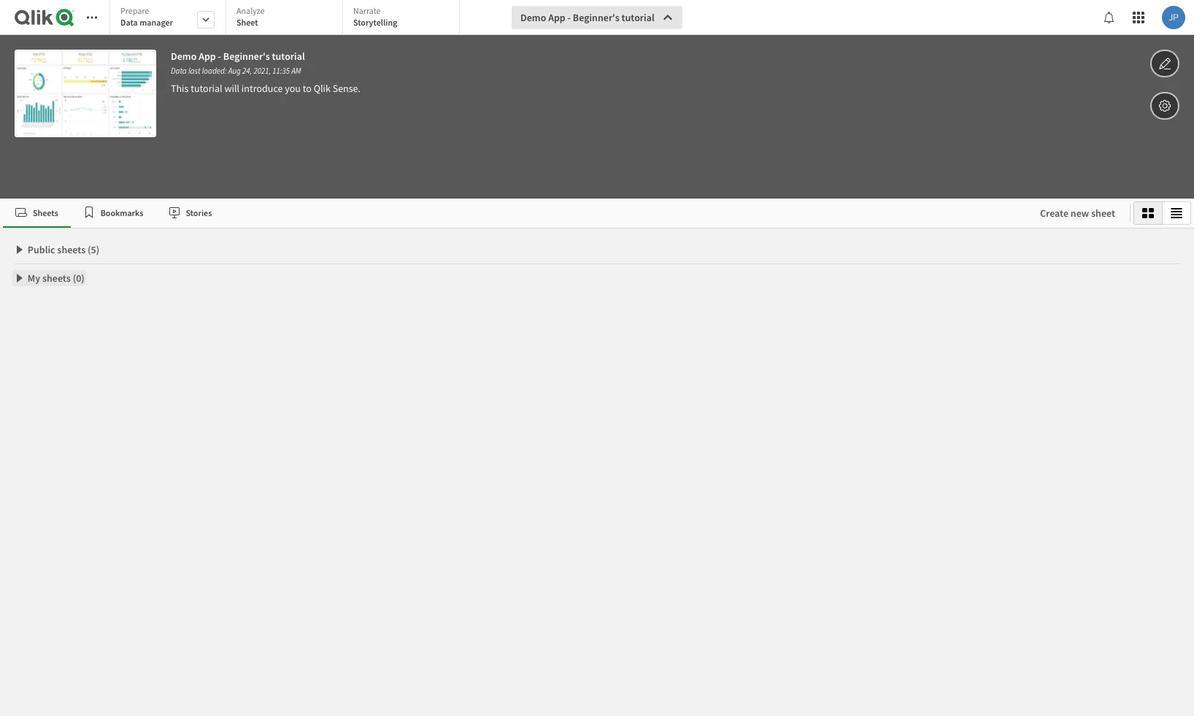 Task type: describe. For each thing, give the bounding box(es) containing it.
will
[[225, 82, 240, 95]]

prepare data manager
[[120, 5, 173, 28]]

beginner's for demo app - beginner's tutorial
[[573, 11, 620, 24]]

introduce
[[242, 82, 283, 95]]

my
[[28, 272, 40, 285]]

11:35
[[273, 66, 290, 76]]

sheets button
[[3, 199, 71, 228]]

app for demo app - beginner's tutorial data last loaded: aug 24, 2021, 11:35 am this tutorial will introduce you to qlik sense.
[[199, 50, 216, 63]]

create new sheet button
[[1029, 202, 1128, 225]]

storytelling
[[353, 17, 398, 28]]

demo app - beginner's tutorial button
[[512, 6, 683, 29]]

toolbar containing demo app - beginner's tutorial
[[0, 0, 1195, 199]]

create
[[1041, 207, 1069, 220]]

last
[[188, 66, 200, 76]]

tutorial for demo app - beginner's tutorial
[[622, 11, 655, 24]]

edit image
[[1159, 55, 1172, 72]]

sheets for my sheets
[[42, 272, 71, 285]]

narrate storytelling
[[353, 5, 398, 28]]

tab list containing prepare
[[110, 0, 465, 37]]

- for demo app - beginner's tutorial
[[568, 11, 571, 24]]

data inside prepare data manager
[[120, 17, 138, 28]]

prepare
[[120, 5, 149, 16]]

collapse image
[[14, 244, 26, 256]]

sheets
[[33, 207, 58, 218]]

demo for demo app - beginner's tutorial
[[521, 11, 547, 24]]

this
[[171, 82, 189, 95]]

data inside demo app - beginner's tutorial data last loaded: aug 24, 2021, 11:35 am this tutorial will introduce you to qlik sense.
[[171, 66, 187, 76]]

(0)
[[73, 272, 85, 285]]

tutorial for demo app - beginner's tutorial data last loaded: aug 24, 2021, 11:35 am this tutorial will introduce you to qlik sense.
[[272, 50, 305, 63]]

create new sheet
[[1041, 207, 1116, 220]]

grid view image
[[1143, 207, 1155, 219]]

demo app - beginner's tutorial data last loaded: aug 24, 2021, 11:35 am this tutorial will introduce you to qlik sense.
[[171, 50, 361, 95]]

expand image
[[14, 272, 26, 284]]

analyze sheet
[[237, 5, 265, 28]]



Task type: vqa. For each thing, say whether or not it's contained in the screenshot.
- for Demo App - Beginner's tutorial Data last loaded: Aug 24, 2021, 11:35 AM This tutorial will introduce you to Qlik Sense.
yes



Task type: locate. For each thing, give the bounding box(es) containing it.
list view image
[[1171, 207, 1183, 219]]

aug
[[228, 66, 241, 76]]

tutorial
[[622, 11, 655, 24], [272, 50, 305, 63], [191, 82, 222, 95]]

beginner's inside demo app - beginner's tutorial data last loaded: aug 24, 2021, 11:35 am this tutorial will introduce you to qlik sense.
[[223, 50, 270, 63]]

tutorial inside demo app - beginner's tutorial button
[[622, 11, 655, 24]]

demo
[[521, 11, 547, 24], [171, 50, 197, 63]]

1 vertical spatial sheets
[[42, 272, 71, 285]]

tab list containing sheets
[[3, 199, 1026, 228]]

analyze
[[237, 5, 265, 16]]

application
[[0, 0, 1195, 716]]

0 horizontal spatial -
[[218, 50, 221, 63]]

app options image
[[1159, 97, 1172, 115]]

1 vertical spatial beginner's
[[223, 50, 270, 63]]

beginner's inside button
[[573, 11, 620, 24]]

0 horizontal spatial tutorial
[[191, 82, 222, 95]]

0 vertical spatial app
[[549, 11, 566, 24]]

bookmarks button
[[71, 199, 156, 228]]

-
[[568, 11, 571, 24], [218, 50, 221, 63]]

0 vertical spatial demo
[[521, 11, 547, 24]]

demo app - beginner's tutorial
[[521, 11, 655, 24]]

2 vertical spatial tutorial
[[191, 82, 222, 95]]

- for demo app - beginner's tutorial data last loaded: aug 24, 2021, 11:35 am this tutorial will introduce you to qlik sense.
[[218, 50, 221, 63]]

0 vertical spatial sheets
[[57, 243, 86, 256]]

application containing demo app - beginner's tutorial
[[0, 0, 1195, 716]]

stories button
[[156, 199, 224, 228]]

1 vertical spatial demo
[[171, 50, 197, 63]]

app inside button
[[549, 11, 566, 24]]

2021,
[[254, 66, 271, 76]]

app for demo app - beginner's tutorial
[[549, 11, 566, 24]]

sheets for public sheets
[[57, 243, 86, 256]]

1 horizontal spatial app
[[549, 11, 566, 24]]

- inside button
[[568, 11, 571, 24]]

my sheets (0)
[[28, 272, 85, 285]]

demo inside demo app - beginner's tutorial data last loaded: aug 24, 2021, 11:35 am this tutorial will introduce you to qlik sense.
[[171, 50, 197, 63]]

1 horizontal spatial data
[[171, 66, 187, 76]]

you
[[285, 82, 301, 95]]

app
[[549, 11, 566, 24], [199, 50, 216, 63]]

sheet
[[1092, 207, 1116, 220]]

data
[[120, 17, 138, 28], [171, 66, 187, 76]]

sheets left (5)
[[57, 243, 86, 256]]

1 horizontal spatial tutorial
[[272, 50, 305, 63]]

- inside demo app - beginner's tutorial data last loaded: aug 24, 2021, 11:35 am this tutorial will introduce you to qlik sense.
[[218, 50, 221, 63]]

0 horizontal spatial demo
[[171, 50, 197, 63]]

0 horizontal spatial beginner's
[[223, 50, 270, 63]]

demo for demo app - beginner's tutorial data last loaded: aug 24, 2021, 11:35 am this tutorial will introduce you to qlik sense.
[[171, 50, 197, 63]]

beginner's
[[573, 11, 620, 24], [223, 50, 270, 63]]

tab list
[[110, 0, 465, 37], [3, 199, 1026, 228]]

toolbar
[[0, 0, 1195, 199]]

data down prepare
[[120, 17, 138, 28]]

bookmarks
[[101, 207, 144, 218]]

am
[[292, 66, 301, 76]]

1 horizontal spatial demo
[[521, 11, 547, 24]]

qlik
[[314, 82, 331, 95]]

0 vertical spatial -
[[568, 11, 571, 24]]

group inside application
[[1134, 202, 1192, 225]]

24,
[[242, 66, 252, 76]]

1 vertical spatial -
[[218, 50, 221, 63]]

data left last
[[171, 66, 187, 76]]

public sheets (5)
[[28, 243, 100, 256]]

0 vertical spatial data
[[120, 17, 138, 28]]

0 vertical spatial beginner's
[[573, 11, 620, 24]]

demo inside button
[[521, 11, 547, 24]]

manager
[[140, 17, 173, 28]]

1 vertical spatial tutorial
[[272, 50, 305, 63]]

stories
[[186, 207, 212, 218]]

public
[[28, 243, 55, 256]]

0 vertical spatial tab list
[[110, 0, 465, 37]]

loaded:
[[202, 66, 227, 76]]

1 vertical spatial app
[[199, 50, 216, 63]]

1 vertical spatial data
[[171, 66, 187, 76]]

sheet
[[237, 17, 258, 28]]

app inside demo app - beginner's tutorial data last loaded: aug 24, 2021, 11:35 am this tutorial will introduce you to qlik sense.
[[199, 50, 216, 63]]

group
[[1134, 202, 1192, 225]]

james peterson image
[[1163, 6, 1186, 29]]

1 horizontal spatial -
[[568, 11, 571, 24]]

(5)
[[88, 243, 100, 256]]

0 horizontal spatial app
[[199, 50, 216, 63]]

0 vertical spatial tutorial
[[622, 11, 655, 24]]

1 horizontal spatial beginner's
[[573, 11, 620, 24]]

0 horizontal spatial data
[[120, 17, 138, 28]]

sheets left (0)
[[42, 272, 71, 285]]

1 vertical spatial tab list
[[3, 199, 1026, 228]]

2 horizontal spatial tutorial
[[622, 11, 655, 24]]

narrate
[[353, 5, 381, 16]]

new
[[1071, 207, 1090, 220]]

sense.
[[333, 82, 361, 95]]

to
[[303, 82, 312, 95]]

beginner's for demo app - beginner's tutorial data last loaded: aug 24, 2021, 11:35 am this tutorial will introduce you to qlik sense.
[[223, 50, 270, 63]]

sheets
[[57, 243, 86, 256], [42, 272, 71, 285]]



